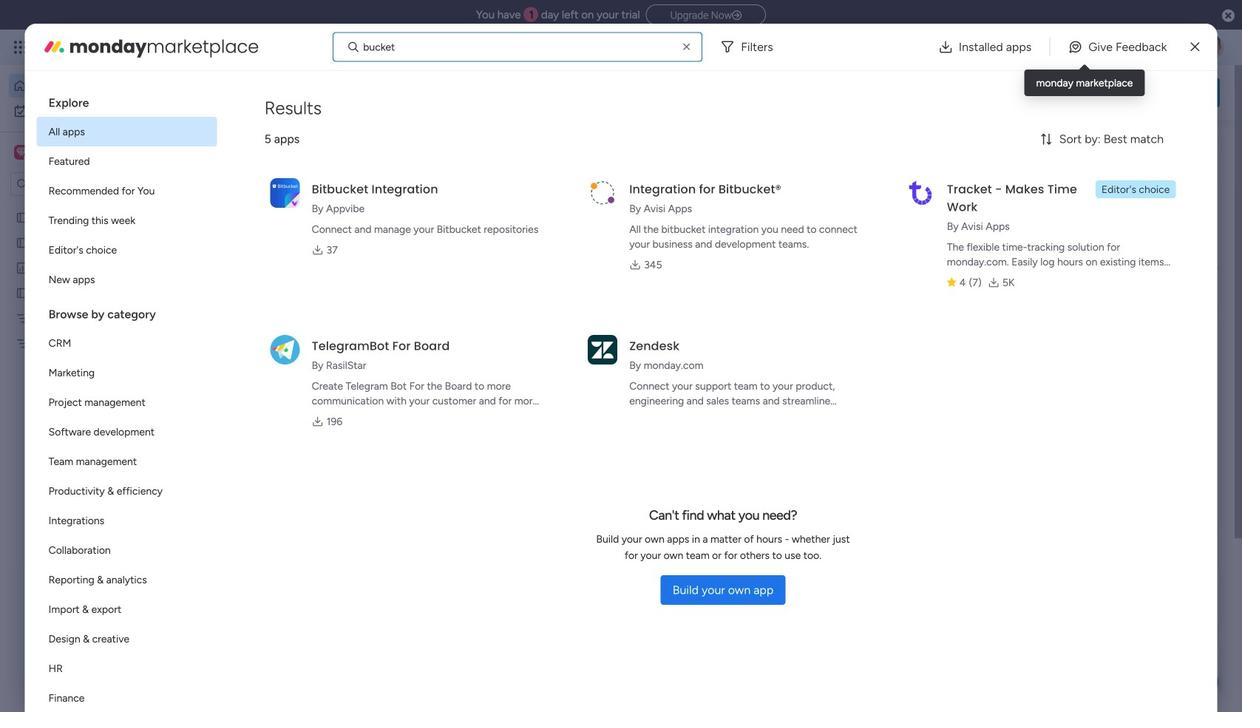 Task type: locate. For each thing, give the bounding box(es) containing it.
option
[[9, 74, 180, 98], [9, 99, 180, 123], [37, 117, 217, 146], [37, 146, 217, 176], [37, 176, 217, 206], [0, 205, 189, 208], [37, 206, 217, 235], [37, 235, 217, 265], [37, 265, 217, 294], [37, 329, 217, 358], [37, 358, 217, 388], [37, 388, 217, 417], [37, 417, 217, 447], [37, 447, 217, 476], [37, 476, 217, 506], [37, 506, 217, 536], [37, 536, 217, 565], [37, 565, 217, 595], [37, 595, 217, 624], [37, 624, 217, 654], [37, 654, 217, 684], [37, 684, 217, 712]]

dapulse x slim image
[[1199, 137, 1216, 155]]

select product image
[[13, 40, 28, 55]]

1 public board image from the top
[[16, 211, 30, 225]]

public board image
[[16, 236, 30, 250]]

public board image down public dashboard image
[[16, 286, 30, 300]]

monday marketplace image right select product image
[[43, 35, 66, 59]]

1 horizontal spatial monday marketplace image
[[1078, 40, 1093, 55]]

2 workspace image from the left
[[16, 144, 27, 161]]

2 public board image from the top
[[16, 286, 30, 300]]

Search in workspace field
[[31, 176, 124, 193]]

1 vertical spatial public board image
[[16, 286, 30, 300]]

search everything image
[[1114, 40, 1129, 55]]

monday marketplace image
[[43, 35, 66, 59], [1078, 40, 1093, 55]]

workspace image
[[14, 144, 29, 161], [16, 144, 27, 161]]

check circle image
[[1021, 187, 1031, 199]]

update feed image
[[1013, 40, 1028, 55]]

0 vertical spatial heading
[[37, 83, 217, 117]]

public board image
[[16, 211, 30, 225], [16, 286, 30, 300]]

monday marketplace image right invite members "icon"
[[1078, 40, 1093, 55]]

public board image up public board icon
[[16, 211, 30, 225]]

heading
[[37, 83, 217, 117], [37, 294, 217, 329]]

0 vertical spatial public board image
[[16, 211, 30, 225]]

app logo image
[[270, 178, 300, 208], [588, 178, 618, 208], [906, 178, 936, 208], [270, 335, 300, 365], [588, 335, 618, 365]]

2 heading from the top
[[37, 294, 217, 329]]

1 vertical spatial heading
[[37, 294, 217, 329]]

list box
[[37, 83, 217, 712], [0, 202, 189, 556]]



Task type: vqa. For each thing, say whether or not it's contained in the screenshot.
the bottom the "Terry Turtle" image
no



Task type: describe. For each thing, give the bounding box(es) containing it.
see plans image
[[245, 39, 259, 56]]

help image
[[1147, 40, 1162, 55]]

v2 user feedback image
[[1011, 85, 1022, 101]]

dapulse x slim image
[[1191, 38, 1200, 56]]

terry turtle image
[[1202, 36, 1225, 59]]

workspace selection element
[[14, 144, 124, 163]]

notifications image
[[980, 40, 995, 55]]

quick search results list box
[[229, 168, 963, 545]]

getting started element
[[999, 569, 1221, 628]]

1 workspace image from the left
[[14, 144, 29, 161]]

0 horizontal spatial monday marketplace image
[[43, 35, 66, 59]]

1 heading from the top
[[37, 83, 217, 117]]

help center element
[[999, 640, 1221, 699]]

2 image
[[1024, 30, 1037, 47]]

dapulse rightstroke image
[[733, 10, 742, 21]]

v2 bolt switch image
[[1126, 85, 1135, 101]]

invite members image
[[1045, 40, 1060, 55]]

public dashboard image
[[16, 261, 30, 275]]

circle o image
[[1021, 244, 1031, 255]]

dapulse close image
[[1223, 9, 1236, 24]]



